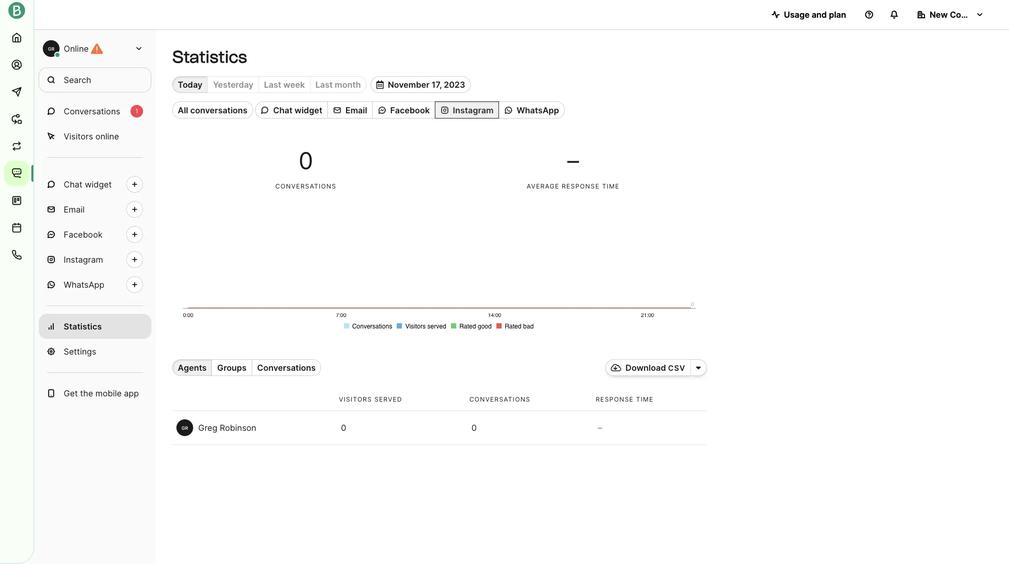 Task type: describe. For each thing, give the bounding box(es) containing it.
1 vertical spatial time
[[637, 396, 654, 403]]

0 horizontal spatial 0
[[299, 147, 313, 175]]

2 horizontal spatial 0
[[472, 423, 477, 433]]

and
[[812, 9, 827, 20]]

email button
[[328, 102, 372, 118]]

plan
[[830, 9, 847, 20]]

gr for greg robinson
[[182, 425, 188, 431]]

november 17, 2023
[[388, 80, 466, 90]]

1 horizontal spatial –
[[598, 423, 602, 433]]

get
[[64, 388, 78, 399]]

statistics link
[[39, 314, 151, 339]]

whatsapp link
[[39, 272, 151, 297]]

visitors online link
[[39, 124, 151, 149]]

1 horizontal spatial 0
[[341, 423, 346, 433]]

new
[[930, 9, 949, 20]]

new company button
[[909, 4, 993, 25]]

get the mobile app link
[[39, 381, 151, 406]]

csv
[[669, 364, 686, 373]]

new company
[[930, 9, 989, 20]]

download csv
[[626, 363, 686, 373]]

served
[[375, 396, 403, 403]]

statistics inside 'link'
[[64, 321, 102, 332]]

all conversations
[[178, 105, 248, 115]]

conversations button
[[252, 359, 322, 376]]

online
[[64, 43, 89, 54]]

settings
[[64, 346, 96, 357]]

get the mobile app
[[64, 388, 139, 399]]

0 horizontal spatial time
[[603, 182, 620, 190]]

2 vertical spatial conversations
[[470, 396, 531, 403]]

instagram inside "link"
[[64, 254, 103, 265]]

whatsapp button
[[499, 102, 565, 118]]

app
[[124, 388, 139, 399]]

search link
[[39, 67, 151, 92]]

response
[[596, 396, 634, 403]]

2023
[[444, 80, 466, 90]]

settings link
[[39, 339, 151, 364]]

usage and plan
[[784, 9, 847, 20]]

gr for online
[[48, 46, 55, 51]]

november
[[388, 80, 430, 90]]

chat widget button
[[255, 102, 328, 118]]

instagram button
[[435, 102, 499, 118]]

groups
[[217, 363, 247, 373]]

response time
[[596, 396, 654, 403]]

search
[[64, 75, 91, 85]]

average response time
[[527, 182, 620, 190]]

agents button
[[172, 359, 212, 376]]

response
[[562, 182, 600, 190]]

facebook link
[[39, 222, 151, 247]]

email link
[[39, 197, 151, 222]]

instagram link
[[39, 247, 151, 272]]

visitors for visitors online
[[64, 131, 93, 142]]

chat widget inside button
[[273, 105, 323, 115]]



Task type: locate. For each thing, give the bounding box(es) containing it.
0 horizontal spatial conversations
[[64, 106, 120, 116]]

1 vertical spatial conversations
[[257, 363, 316, 373]]

1 horizontal spatial conversations
[[276, 182, 337, 190]]

chat widget up email link
[[64, 179, 112, 190]]

– up average response time
[[568, 147, 579, 175]]

–
[[568, 147, 579, 175], [598, 423, 602, 433]]

0 vertical spatial chat
[[273, 105, 293, 115]]

greg
[[198, 423, 218, 433]]

time right response at the right bottom
[[637, 396, 654, 403]]

0 vertical spatial instagram
[[453, 105, 494, 115]]

whatsapp inside whatsapp link
[[64, 279, 104, 290]]

conversations
[[64, 106, 120, 116], [257, 363, 316, 373], [470, 396, 531, 403]]

whatsapp inside whatsapp button
[[517, 105, 560, 115]]

1 horizontal spatial statistics
[[172, 47, 247, 67]]

1 horizontal spatial gr
[[182, 425, 188, 431]]

instagram up whatsapp link
[[64, 254, 103, 265]]

0 horizontal spatial conversations
[[190, 105, 248, 115]]

1 vertical spatial conversations
[[276, 182, 337, 190]]

0 vertical spatial gr
[[48, 46, 55, 51]]

groups button
[[212, 359, 252, 376]]

chat inside button
[[273, 105, 293, 115]]

0 horizontal spatial widget
[[85, 179, 112, 190]]

statistics
[[172, 47, 247, 67], [64, 321, 102, 332]]

0 horizontal spatial chat widget
[[64, 179, 112, 190]]

chat widget left email button
[[273, 105, 323, 115]]

email up facebook link
[[64, 204, 85, 215]]

time right response
[[603, 182, 620, 190]]

gr left online
[[48, 46, 55, 51]]

visitors left served
[[339, 396, 372, 403]]

1 horizontal spatial visitors
[[339, 396, 372, 403]]

whatsapp
[[517, 105, 560, 115], [64, 279, 104, 290]]

chat widget
[[273, 105, 323, 115], [64, 179, 112, 190]]

17,
[[432, 80, 442, 90]]

2 horizontal spatial conversations
[[470, 396, 531, 403]]

conversations
[[190, 105, 248, 115], [276, 182, 337, 190]]

mobile
[[95, 388, 122, 399]]

0 horizontal spatial facebook
[[64, 229, 103, 240]]

the
[[80, 388, 93, 399]]

1 vertical spatial widget
[[85, 179, 112, 190]]

0 horizontal spatial whatsapp
[[64, 279, 104, 290]]

statistics up settings
[[64, 321, 102, 332]]

0 vertical spatial widget
[[295, 105, 323, 115]]

today
[[178, 80, 203, 90]]

1 vertical spatial email
[[64, 204, 85, 215]]

1 horizontal spatial email
[[346, 105, 367, 115]]

time
[[603, 182, 620, 190], [637, 396, 654, 403]]

company
[[951, 9, 989, 20]]

1 vertical spatial statistics
[[64, 321, 102, 332]]

email left the facebook button
[[346, 105, 367, 115]]

usage and plan button
[[764, 4, 855, 25]]

email
[[346, 105, 367, 115], [64, 204, 85, 215]]

widget
[[295, 105, 323, 115], [85, 179, 112, 190]]

today button
[[172, 76, 208, 93]]

0 vertical spatial whatsapp
[[517, 105, 560, 115]]

all conversations button
[[172, 102, 253, 118]]

instagram
[[453, 105, 494, 115], [64, 254, 103, 265]]

1 horizontal spatial chat
[[273, 105, 293, 115]]

visitors
[[64, 131, 93, 142], [339, 396, 372, 403]]

0 vertical spatial visitors
[[64, 131, 93, 142]]

all
[[178, 105, 188, 115]]

0 vertical spatial email
[[346, 105, 367, 115]]

1 vertical spatial gr
[[182, 425, 188, 431]]

facebook up instagram "link"
[[64, 229, 103, 240]]

visitors for visitors served
[[339, 396, 372, 403]]

online
[[96, 131, 119, 142]]

usage
[[784, 9, 810, 20]]

0 vertical spatial –
[[568, 147, 579, 175]]

widget left email button
[[295, 105, 323, 115]]

1 vertical spatial chat widget
[[64, 179, 112, 190]]

average
[[527, 182, 560, 190]]

1 horizontal spatial whatsapp
[[517, 105, 560, 115]]

conversations inside button
[[190, 105, 248, 115]]

visitors left online
[[64, 131, 93, 142]]

1 vertical spatial –
[[598, 423, 602, 433]]

1 vertical spatial whatsapp
[[64, 279, 104, 290]]

greg robinson
[[198, 423, 256, 433]]

0 horizontal spatial statistics
[[64, 321, 102, 332]]

instagram down '2023'
[[453, 105, 494, 115]]

0
[[299, 147, 313, 175], [341, 423, 346, 433], [472, 423, 477, 433]]

download
[[626, 363, 666, 373]]

facebook inside button
[[390, 105, 430, 115]]

1 horizontal spatial chat widget
[[273, 105, 323, 115]]

0 vertical spatial time
[[603, 182, 620, 190]]

0 horizontal spatial instagram
[[64, 254, 103, 265]]

0 horizontal spatial email
[[64, 204, 85, 215]]

1 horizontal spatial time
[[637, 396, 654, 403]]

1
[[135, 107, 138, 115]]

widget inside button
[[295, 105, 323, 115]]

0 vertical spatial facebook
[[390, 105, 430, 115]]

0 vertical spatial chat widget
[[273, 105, 323, 115]]

1 horizontal spatial facebook
[[390, 105, 430, 115]]

visitors served
[[339, 396, 403, 403]]

robinson
[[220, 423, 256, 433]]

1 vertical spatial chat
[[64, 179, 83, 190]]

chat
[[273, 105, 293, 115], [64, 179, 83, 190]]

facebook
[[390, 105, 430, 115], [64, 229, 103, 240]]

0 horizontal spatial visitors
[[64, 131, 93, 142]]

facebook button
[[372, 102, 435, 118]]

gr left the greg
[[182, 425, 188, 431]]

chat widget link
[[39, 172, 151, 197]]

0 horizontal spatial –
[[568, 147, 579, 175]]

1 horizontal spatial instagram
[[453, 105, 494, 115]]

widget up email link
[[85, 179, 112, 190]]

1 vertical spatial visitors
[[339, 396, 372, 403]]

0 vertical spatial conversations
[[64, 106, 120, 116]]

november 17, 2023 button
[[371, 76, 471, 93]]

1 vertical spatial instagram
[[64, 254, 103, 265]]

conversations inside button
[[257, 363, 316, 373]]

visitors online
[[64, 131, 119, 142]]

– down response at the right bottom
[[598, 423, 602, 433]]

facebook down november
[[390, 105, 430, 115]]

solo image
[[697, 364, 702, 372]]

instagram inside button
[[453, 105, 494, 115]]

1 horizontal spatial conversations
[[257, 363, 316, 373]]

1 horizontal spatial widget
[[295, 105, 323, 115]]

0 horizontal spatial gr
[[48, 46, 55, 51]]

0 vertical spatial statistics
[[172, 47, 247, 67]]

statistics up today
[[172, 47, 247, 67]]

agents
[[178, 363, 207, 373]]

0 vertical spatial conversations
[[190, 105, 248, 115]]

1 vertical spatial facebook
[[64, 229, 103, 240]]

email inside button
[[346, 105, 367, 115]]

gr
[[48, 46, 55, 51], [182, 425, 188, 431]]

0 horizontal spatial chat
[[64, 179, 83, 190]]



Task type: vqa. For each thing, say whether or not it's contained in the screenshot.
the Statistics link
yes



